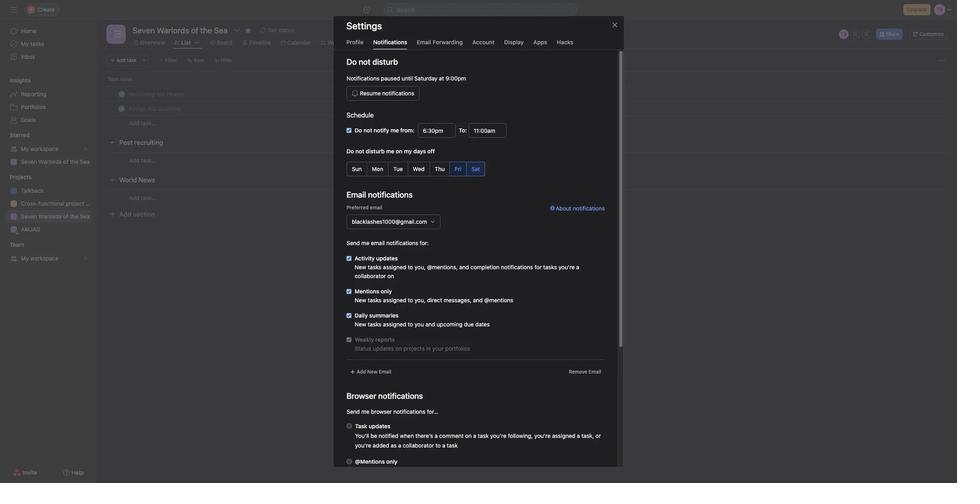Task type: describe. For each thing, give the bounding box(es) containing it.
add task… button for recruiting
[[129, 156, 156, 165]]

for:
[[420, 240, 429, 247]]

seven warlords of the sea inside the starred element
[[21, 158, 90, 165]]

collapse task list for this section image
[[109, 177, 115, 183]]

send me browser notifications for…
[[347, 409, 438, 416]]

not disturb
[[359, 57, 398, 67]]

notify
[[374, 127, 389, 134]]

list image
[[111, 29, 121, 39]]

collaborator inside the task updates you'll be notified when there's a comment on a task you're following, you're assigned a task, or you're added as a collaborator to a task
[[403, 443, 434, 450]]

notifications button
[[374, 39, 408, 50]]

calendar
[[288, 39, 312, 46]]

assigned for updates
[[383, 264, 406, 271]]

email notifications
[[347, 190, 413, 200]]

add task
[[117, 57, 137, 63]]

new for new tasks assigned to you and upcoming due dates
[[355, 321, 366, 328]]

2 vertical spatial task
[[447, 443, 458, 450]]

tasks for activity updates new tasks assigned to you, @mentions, and completion notifications for tasks you're a collaborator on
[[368, 264, 382, 271]]

0 vertical spatial me
[[386, 148, 394, 155]]

new for new tasks assigned to you, direct messages, and @mentions
[[355, 297, 366, 304]]

do for do not notify me from:
[[355, 127, 362, 134]]

amjad
[[21, 226, 40, 233]]

my workspace link inside the starred element
[[5, 143, 92, 156]]

task… for news
[[141, 195, 156, 201]]

collapse task list for this section image
[[109, 140, 115, 146]]

Completed checkbox
[[117, 89, 127, 99]]

days off
[[414, 148, 435, 155]]

my workspace link inside the teams "element"
[[5, 252, 92, 265]]

post recruiting
[[119, 139, 163, 146]]

projects
[[404, 346, 425, 352]]

projects button
[[0, 173, 32, 181]]

display button
[[505, 39, 524, 50]]

updates for activity updates
[[376, 255, 398, 262]]

header untitled section tree grid
[[97, 87, 958, 131]]

a right there's
[[435, 433, 438, 440]]

name
[[120, 76, 132, 82]]

the for seven warlords of the sea link inside the starred element
[[70, 158, 78, 165]]

Do not notify me from: checkbox
[[347, 128, 351, 133]]

timeline link
[[242, 38, 271, 47]]

be for you'll
[[371, 469, 377, 475]]

reporting
[[21, 91, 46, 98]]

to for updates
[[408, 264, 413, 271]]

when for there's
[[400, 433, 414, 440]]

overview link
[[134, 38, 165, 47]]

talkback
[[21, 188, 44, 194]]

mentions
[[441, 469, 465, 475]]

add task button
[[106, 55, 140, 66]]

comment
[[439, 433, 464, 440]]

my
[[404, 148, 412, 155]]

recruiting
[[134, 139, 163, 146]]

be for you'll
[[371, 433, 377, 440]]

add inside button
[[117, 57, 126, 63]]

to:
[[459, 127, 467, 134]]

add left section
[[119, 211, 131, 218]]

me for browser
[[361, 409, 370, 416]]

schedule
[[347, 112, 374, 119]]

hacks button
[[557, 39, 574, 50]]

add task… inside header untitled section tree grid
[[129, 120, 156, 127]]

daily summaries new tasks assigned to you and upcoming due dates
[[355, 313, 490, 328]]

tasks for daily summaries new tasks assigned to you and upcoming due dates
[[368, 321, 382, 328]]

dashboard
[[369, 39, 398, 46]]

apps
[[534, 39, 548, 46]]

teams element
[[0, 238, 97, 267]]

fri
[[455, 166, 462, 173]]

my for the teams "element"
[[21, 255, 29, 262]]

2 horizontal spatial you're
[[535, 433, 551, 440]]

remove from starred image
[[245, 27, 252, 33]]

sea inside projects element
[[80, 213, 90, 220]]

account
[[473, 39, 495, 46]]

email inside remove email button
[[589, 369, 602, 375]]

notifications for notifications paused until saturday at 9:00pm
[[347, 75, 380, 82]]

about
[[556, 205, 572, 212]]

blacklashes1000@gmail.com button
[[347, 215, 441, 229]]

do for do not disturb me on my days off
[[347, 148, 354, 155]]

add section
[[119, 211, 155, 218]]

world news
[[119, 177, 155, 184]]

due
[[407, 76, 416, 82]]

your
[[432, 346, 444, 352]]

my for global element
[[21, 40, 29, 47]]

someone
[[416, 469, 439, 475]]

messages link
[[408, 38, 441, 47]]

do not disturb me on my days off
[[347, 148, 435, 155]]

thu
[[435, 166, 445, 173]]

notified for updates
[[379, 433, 398, 440]]

a left task,
[[577, 433, 580, 440]]

notified for only
[[379, 469, 398, 475]]

home
[[21, 27, 36, 34]]

seven warlords of the sea link inside projects element
[[5, 211, 92, 223]]

overview
[[140, 39, 165, 46]]

preferred email
[[347, 205, 382, 211]]

a right "as"
[[398, 443, 401, 450]]

post
[[119, 139, 133, 146]]

amjad link
[[5, 223, 92, 236]]

share
[[887, 31, 900, 37]]

when for someone
[[400, 469, 414, 475]]

not for notify
[[364, 127, 372, 134]]

9:00pm
[[446, 75, 466, 82]]

you're
[[559, 264, 575, 271]]

profile
[[347, 39, 364, 46]]

messages,
[[444, 297, 472, 304]]

disturb
[[366, 148, 385, 155]]

starred element
[[0, 128, 97, 170]]

add inside header untitled section tree grid
[[129, 120, 139, 127]]

status
[[355, 346, 371, 352]]

settings
[[347, 20, 382, 31]]

workspace for my workspace link inside the teams "element"
[[30, 255, 58, 262]]

email inside email forwarding button
[[417, 39, 432, 46]]

seven warlords of the sea inside projects element
[[21, 213, 90, 220]]

projects element
[[0, 170, 97, 238]]

Assign HQ locations text field
[[127, 105, 183, 113]]

resume notifications
[[360, 90, 414, 97]]

share button
[[877, 29, 903, 40]]

on left my
[[396, 148, 403, 155]]

insights element
[[0, 73, 97, 128]]

upcoming
[[437, 321, 463, 328]]

1 vertical spatial email
[[371, 240, 385, 247]]

activity updates new tasks assigned to you, @mentions, and completion notifications for tasks you're a collaborator on
[[355, 255, 580, 280]]

2 horizontal spatial task
[[478, 433, 489, 440]]

tasks inside global element
[[30, 40, 44, 47]]

seven for seven warlords of the sea link inside projects element
[[21, 213, 37, 220]]

add task… button inside header untitled section tree grid
[[129, 119, 156, 128]]

task inside button
[[127, 57, 137, 63]]

inbox link
[[5, 50, 92, 63]]

0 horizontal spatial you're
[[355, 443, 371, 450]]

plan
[[86, 200, 97, 207]]

in
[[426, 346, 431, 352]]

board
[[217, 39, 233, 46]]

paused
[[381, 75, 400, 82]]

completed image
[[117, 104, 127, 114]]

account button
[[473, 39, 495, 50]]

notifications inside activity updates new tasks assigned to you, @mentions, and completion notifications for tasks you're a collaborator on
[[501, 264, 533, 271]]

hide sidebar image
[[10, 6, 17, 13]]

files
[[457, 39, 469, 46]]

task,
[[582, 433, 594, 440]]

team button
[[0, 241, 24, 249]]

Recruiting top Pirates text field
[[127, 90, 187, 98]]

due
[[464, 321, 474, 328]]

date
[[417, 76, 427, 82]]

activity
[[355, 255, 375, 262]]

add new email
[[357, 369, 392, 375]]

task name
[[108, 76, 132, 82]]

add down post recruiting button
[[129, 157, 139, 164]]

you, for @mentions,
[[415, 264, 426, 271]]

close image
[[612, 22, 618, 28]]

notifications paused until saturday at 9:00pm
[[347, 75, 466, 82]]

tasks right for
[[544, 264, 557, 271]]

workflow link
[[321, 38, 353, 47]]

add task… row for post recruiting
[[97, 153, 958, 168]]

assigned inside the task updates you'll be notified when there's a comment on a task you're following, you're assigned a task, or you're added as a collaborator to a task
[[552, 433, 576, 440]]

completion
[[471, 264, 500, 271]]

remove email
[[569, 369, 602, 375]]

global element
[[0, 20, 97, 68]]

notifications for notifications
[[374, 39, 408, 46]]

world
[[119, 177, 137, 184]]



Task type: vqa. For each thing, say whether or not it's contained in the screenshot.
Mark complete checkbox related to TASK NAME 'text box' inside 'find investors' cell
no



Task type: locate. For each thing, give the bounding box(es) containing it.
me for email
[[361, 240, 370, 247]]

new down activity
[[355, 264, 366, 271]]

0 vertical spatial of
[[63, 158, 68, 165]]

None text field
[[469, 123, 507, 138]]

1 seven from the top
[[21, 158, 37, 165]]

on
[[396, 148, 403, 155], [388, 273, 394, 280], [396, 346, 402, 352], [465, 433, 472, 440]]

upgrade button
[[904, 4, 931, 15]]

2 workspace from the top
[[30, 255, 58, 262]]

assigned inside daily summaries new tasks assigned to you and upcoming due dates
[[383, 321, 406, 328]]

@mentions
[[355, 459, 385, 466]]

1 vertical spatial task
[[478, 433, 489, 440]]

new
[[355, 264, 366, 271], [355, 297, 366, 304], [355, 321, 366, 328], [367, 369, 378, 375]]

warlords for seven warlords of the sea link inside projects element
[[38, 213, 62, 220]]

0 vertical spatial only
[[381, 288, 392, 295]]

2 vertical spatial me
[[361, 409, 370, 416]]

1 vertical spatial not
[[356, 148, 364, 155]]

new inside button
[[367, 369, 378, 375]]

my inside the teams "element"
[[21, 255, 29, 262]]

notified inside the task updates you'll be notified when there's a comment on a task you're following, you're assigned a task, or you're added as a collaborator to a task
[[379, 433, 398, 440]]

warlords for seven warlords of the sea link inside the starred element
[[38, 158, 62, 165]]

notified up "as"
[[379, 433, 398, 440]]

due date
[[407, 76, 427, 82]]

on inside activity updates new tasks assigned to you, @mentions, and completion notifications for tasks you're a collaborator on
[[388, 273, 394, 280]]

0 vertical spatial workspace
[[30, 146, 58, 152]]

my workspace down starred
[[21, 146, 58, 152]]

None checkbox
[[347, 256, 351, 261], [347, 314, 351, 319], [347, 256, 351, 261], [347, 314, 351, 319]]

me right disturb
[[386, 148, 394, 155]]

my workspace link
[[5, 143, 92, 156], [5, 252, 92, 265]]

to inside activity updates new tasks assigned to you, @mentions, and completion notifications for tasks you're a collaborator on
[[408, 264, 413, 271]]

add task… button down post recruiting button
[[129, 156, 156, 165]]

1 vertical spatial notifications
[[347, 75, 380, 82]]

my workspace link down amjad "link"
[[5, 252, 92, 265]]

updates down send me email notifications for:
[[376, 255, 398, 262]]

you,
[[415, 264, 426, 271], [415, 297, 426, 304]]

1 vertical spatial workspace
[[30, 255, 58, 262]]

the inside projects element
[[70, 213, 78, 220]]

2 my workspace from the top
[[21, 255, 58, 262]]

1 vertical spatial collaborator
[[403, 443, 434, 450]]

a down comment
[[442, 443, 445, 450]]

1 vertical spatial updates
[[373, 346, 394, 352]]

assigned down summaries
[[383, 321, 406, 328]]

collaborator inside activity updates new tasks assigned to you, @mentions, and completion notifications for tasks you're a collaborator on
[[355, 273, 386, 280]]

None radio
[[347, 460, 352, 465]]

add task… for recruiting
[[129, 157, 156, 164]]

and inside activity updates new tasks assigned to you, @mentions, and completion notifications for tasks you're a collaborator on
[[459, 264, 469, 271]]

1 my from the top
[[21, 40, 29, 47]]

my
[[21, 40, 29, 47], [21, 146, 29, 152], [21, 255, 29, 262]]

row containing tb
[[97, 87, 958, 102]]

0 vertical spatial sea
[[80, 158, 90, 165]]

tb inside tb button
[[841, 31, 848, 37]]

2 vertical spatial updates
[[369, 423, 391, 430]]

collaborator up mentions
[[355, 273, 386, 280]]

1 vertical spatial seven warlords of the sea
[[21, 213, 90, 220]]

0 vertical spatial the
[[70, 158, 78, 165]]

send for send me email notifications for:
[[347, 240, 360, 247]]

only for mentions only
[[381, 288, 392, 295]]

tb inside header untitled section tree grid
[[360, 91, 366, 97]]

notifications up not disturb
[[374, 39, 408, 46]]

be
[[371, 433, 377, 440], [371, 469, 377, 475]]

not left disturb
[[356, 148, 364, 155]]

you're left following,
[[490, 433, 507, 440]]

1 my workspace from the top
[[21, 146, 58, 152]]

or
[[596, 433, 601, 440]]

post recruiting button
[[119, 136, 163, 150]]

2 horizontal spatial email
[[589, 369, 602, 375]]

email right remove
[[589, 369, 602, 375]]

new down daily
[[355, 321, 366, 328]]

seven warlords of the sea link inside the starred element
[[5, 156, 92, 169]]

1 horizontal spatial you're
[[490, 433, 507, 440]]

add task… down post recruiting button
[[129, 157, 156, 164]]

task… down assign hq locations text field
[[141, 120, 156, 127]]

apps button
[[534, 39, 548, 50]]

2 add task… row from the top
[[97, 153, 958, 168]]

2 seven warlords of the sea link from the top
[[5, 211, 92, 223]]

1 vertical spatial add task… button
[[129, 156, 156, 165]]

2 warlords from the top
[[38, 213, 62, 220]]

reports
[[376, 337, 395, 344]]

0 vertical spatial seven
[[21, 158, 37, 165]]

0 vertical spatial and
[[459, 264, 469, 271]]

remove email button
[[565, 367, 605, 378]]

1 the from the top
[[70, 158, 78, 165]]

my workspace
[[21, 146, 58, 152], [21, 255, 58, 262]]

profile button
[[347, 39, 364, 50]]

to for only
[[408, 297, 413, 304]]

workspace down goals link
[[30, 146, 58, 152]]

0 vertical spatial updates
[[376, 255, 398, 262]]

1 warlords from the top
[[38, 158, 62, 165]]

2 seven warlords of the sea from the top
[[21, 213, 90, 220]]

tasks inside daily summaries new tasks assigned to you and upcoming due dates
[[368, 321, 382, 328]]

preferred
[[347, 205, 369, 211]]

insights
[[10, 77, 31, 84]]

assign hq locations cell
[[97, 101, 355, 116]]

1 vertical spatial my workspace link
[[5, 252, 92, 265]]

the down project
[[70, 213, 78, 220]]

a inside activity updates new tasks assigned to you, @mentions, and completion notifications for tasks you're a collaborator on
[[576, 264, 580, 271]]

new inside 'mentions only new tasks assigned to you, direct messages, and @mentions'
[[355, 297, 366, 304]]

warlords down cross-functional project plan link
[[38, 213, 62, 220]]

add up task name
[[117, 57, 126, 63]]

black
[[382, 91, 395, 97]]

only for @mentions only
[[386, 459, 398, 466]]

None text field
[[131, 23, 230, 38], [418, 123, 456, 138], [131, 23, 230, 38], [418, 123, 456, 138]]

cross-functional project plan
[[21, 200, 97, 207]]

my up inbox
[[21, 40, 29, 47]]

1 seven warlords of the sea link from the top
[[5, 156, 92, 169]]

portfolios link
[[5, 101, 92, 114]]

1 horizontal spatial you
[[466, 469, 476, 475]]

updates for task updates
[[369, 423, 391, 430]]

2 my workspace link from the top
[[5, 252, 92, 265]]

notifications left for
[[501, 264, 533, 271]]

1 task… from the top
[[141, 120, 156, 127]]

add down status on the left bottom of page
[[357, 369, 366, 375]]

task… for recruiting
[[141, 157, 156, 164]]

not
[[364, 127, 372, 134], [356, 148, 364, 155]]

and right 'messages,'
[[473, 297, 483, 304]]

task… inside header untitled section tree grid
[[141, 120, 156, 127]]

add task… row for world news
[[97, 190, 958, 206]]

3 add task… row from the top
[[97, 190, 958, 206]]

my workspace link down goals link
[[5, 143, 92, 156]]

0 horizontal spatial task
[[108, 76, 118, 82]]

for…
[[427, 409, 438, 416]]

seven warlords of the sea down cross-functional project plan
[[21, 213, 90, 220]]

3 add task… from the top
[[129, 195, 156, 201]]

a right the you're in the bottom of the page
[[576, 264, 580, 271]]

tasks down home
[[30, 40, 44, 47]]

notifications up resume
[[347, 75, 380, 82]]

on inside the task updates you'll be notified when there's a comment on a task you're following, you're assigned a task, or you're added as a collaborator to a task
[[465, 433, 472, 440]]

following,
[[508, 433, 533, 440]]

task for task updates you'll be notified when there's a comment on a task you're following, you're assigned a task, or you're added as a collaborator to a task
[[355, 423, 367, 430]]

tasks down summaries
[[368, 321, 382, 328]]

cross-
[[21, 200, 38, 207]]

3 add task… button from the top
[[129, 194, 156, 203]]

reporting link
[[5, 88, 92, 101]]

1 vertical spatial you
[[466, 469, 476, 475]]

be inside @mentions only you'll be notified when someone mentions you
[[371, 469, 377, 475]]

1 you, from the top
[[415, 264, 426, 271]]

seven inside projects element
[[21, 213, 37, 220]]

row containing task name
[[97, 72, 958, 87]]

and inside daily summaries new tasks assigned to you and upcoming due dates
[[426, 321, 435, 328]]

task inside the task updates you'll be notified when there's a comment on a task you're following, you're assigned a task, or you're added as a collaborator to a task
[[355, 423, 367, 430]]

new inside activity updates new tasks assigned to you, @mentions, and completion notifications for tasks you're a collaborator on
[[355, 264, 366, 271]]

2 the from the top
[[70, 213, 78, 220]]

notified down @mentions
[[379, 469, 398, 475]]

2 you, from the top
[[415, 297, 426, 304]]

on right comment
[[465, 433, 472, 440]]

add section button
[[106, 207, 158, 222]]

1 sea from the top
[[80, 158, 90, 165]]

2 be from the top
[[371, 469, 377, 475]]

as
[[391, 443, 397, 450]]

add up add section button
[[129, 195, 139, 201]]

2 when from the top
[[400, 469, 414, 475]]

list
[[181, 39, 191, 46]]

when
[[400, 433, 414, 440], [400, 469, 414, 475]]

the
[[70, 158, 78, 165], [70, 213, 78, 220]]

3 my from the top
[[21, 255, 29, 262]]

invite
[[23, 470, 37, 477]]

on inside weekly reports status updates on projects in your portfolios
[[396, 346, 402, 352]]

workspace inside the teams "element"
[[30, 255, 58, 262]]

new inside daily summaries new tasks assigned to you and upcoming due dates
[[355, 321, 366, 328]]

assigned inside activity updates new tasks assigned to you, @mentions, and completion notifications for tasks you're a collaborator on
[[383, 264, 406, 271]]

weekly
[[355, 337, 374, 344]]

email up browser notifications
[[379, 369, 392, 375]]

1 horizontal spatial and
[[459, 264, 469, 271]]

tasks inside 'mentions only new tasks assigned to you, direct messages, and @mentions'
[[368, 297, 382, 304]]

be inside the task updates you'll be notified when there's a comment on a task you're following, you're assigned a task, or you're added as a collaborator to a task
[[371, 433, 377, 440]]

tasks down mentions
[[368, 297, 382, 304]]

0 vertical spatial my
[[21, 40, 29, 47]]

assigned for summaries
[[383, 321, 406, 328]]

1 horizontal spatial email
[[417, 39, 432, 46]]

do not disturb
[[347, 57, 398, 67]]

row
[[97, 72, 958, 87], [106, 86, 948, 87], [97, 87, 958, 102], [97, 101, 958, 116]]

0 vertical spatial collaborator
[[355, 273, 386, 280]]

of up talkback link
[[63, 158, 68, 165]]

0 vertical spatial you
[[415, 321, 424, 328]]

to for summaries
[[408, 321, 413, 328]]

you're right following,
[[535, 433, 551, 440]]

2 add task… from the top
[[129, 157, 156, 164]]

news
[[139, 177, 155, 184]]

notified inside @mentions only you'll be notified when someone mentions you
[[379, 469, 398, 475]]

task down comment
[[447, 443, 458, 450]]

updates down browser
[[369, 423, 391, 430]]

1 vertical spatial me
[[361, 240, 370, 247]]

workspace down amjad "link"
[[30, 255, 58, 262]]

2 task… from the top
[[141, 157, 156, 164]]

tyler
[[370, 91, 381, 97]]

3 task… from the top
[[141, 195, 156, 201]]

0 vertical spatial you,
[[415, 264, 426, 271]]

1 vertical spatial do
[[355, 127, 362, 134]]

my tasks link
[[5, 38, 92, 50]]

1 vertical spatial you,
[[415, 297, 426, 304]]

my workspace down team
[[21, 255, 58, 262]]

2 my from the top
[[21, 146, 29, 152]]

0 vertical spatial seven warlords of the sea
[[21, 158, 90, 165]]

1 vertical spatial sea
[[80, 213, 90, 220]]

do
[[347, 57, 357, 67], [355, 127, 362, 134], [347, 148, 354, 155]]

2 vertical spatial add task… button
[[129, 194, 156, 203]]

seven inside the starred element
[[21, 158, 37, 165]]

assigned inside 'mentions only new tasks assigned to you, direct messages, and @mentions'
[[383, 297, 406, 304]]

Completed checkbox
[[117, 104, 127, 114]]

1 be from the top
[[371, 433, 377, 440]]

tasks for mentions only new tasks assigned to you, direct messages, and @mentions
[[368, 297, 382, 304]]

1 notified from the top
[[379, 433, 398, 440]]

workspace inside the starred element
[[30, 146, 58, 152]]

1 of from the top
[[63, 158, 68, 165]]

0 vertical spatial when
[[400, 433, 414, 440]]

0 horizontal spatial collaborator
[[355, 273, 386, 280]]

not left notify
[[364, 127, 372, 134]]

add new email button
[[347, 367, 395, 378]]

0 vertical spatial send
[[347, 240, 360, 247]]

add task… button up section
[[129, 194, 156, 203]]

home link
[[5, 25, 92, 38]]

you, inside activity updates new tasks assigned to you, @mentions, and completion notifications for tasks you're a collaborator on
[[415, 264, 426, 271]]

1 horizontal spatial collaborator
[[403, 443, 434, 450]]

0 horizontal spatial tb
[[360, 91, 366, 97]]

added
[[373, 443, 389, 450]]

1 add task… button from the top
[[129, 119, 156, 128]]

2 vertical spatial my
[[21, 255, 29, 262]]

task
[[127, 57, 137, 63], [478, 433, 489, 440], [447, 443, 458, 450]]

of inside the starred element
[[63, 158, 68, 165]]

to up weekly reports status updates on projects in your portfolios
[[408, 321, 413, 328]]

starred button
[[0, 131, 30, 140]]

on down send me email notifications for:
[[388, 273, 394, 280]]

1 vertical spatial seven
[[21, 213, 37, 220]]

1 vertical spatial warlords
[[38, 213, 62, 220]]

sea inside the starred element
[[80, 158, 90, 165]]

0 vertical spatial add task…
[[129, 120, 156, 127]]

add task… button down assign hq locations text field
[[129, 119, 156, 128]]

1 vertical spatial when
[[400, 469, 414, 475]]

1 add task… row from the top
[[97, 116, 958, 131]]

my down team
[[21, 255, 29, 262]]

me up activity
[[361, 240, 370, 247]]

1 vertical spatial my
[[21, 146, 29, 152]]

None checkbox
[[347, 290, 351, 294], [347, 338, 351, 343], [347, 290, 351, 294], [347, 338, 351, 343]]

team
[[10, 242, 24, 248]]

0 vertical spatial not
[[364, 127, 372, 134]]

seven warlords of the sea link down functional
[[5, 211, 92, 223]]

2 send from the top
[[347, 409, 360, 416]]

updates inside the task updates you'll be notified when there's a comment on a task you're following, you're assigned a task, or you're added as a collaborator to a task
[[369, 423, 391, 430]]

to
[[408, 264, 413, 271], [408, 297, 413, 304], [408, 321, 413, 328], [436, 443, 441, 450]]

email up activity
[[371, 240, 385, 247]]

forwarding
[[433, 39, 463, 46]]

when left there's
[[400, 433, 414, 440]]

portfolios
[[445, 346, 470, 352]]

seven up 'projects'
[[21, 158, 37, 165]]

2 vertical spatial add task…
[[129, 195, 156, 201]]

0 horizontal spatial task
[[127, 57, 137, 63]]

remove
[[569, 369, 588, 375]]

my inside global element
[[21, 40, 29, 47]]

you, for direct
[[415, 297, 426, 304]]

you inside @mentions only you'll be notified when someone mentions you
[[466, 469, 476, 475]]

only right mentions
[[381, 288, 392, 295]]

2 notified from the top
[[379, 469, 398, 475]]

you, left the @mentions,
[[415, 264, 426, 271]]

new down mentions
[[355, 297, 366, 304]]

browser notifications
[[347, 392, 423, 401]]

projects
[[10, 174, 32, 181]]

add task… up section
[[129, 195, 156, 201]]

1 vertical spatial add task…
[[129, 157, 156, 164]]

resume
[[360, 90, 381, 97]]

1 vertical spatial only
[[386, 459, 398, 466]]

send up activity
[[347, 240, 360, 247]]

invite button
[[8, 466, 42, 481]]

1 workspace from the top
[[30, 146, 58, 152]]

notifications inside "link"
[[573, 205, 605, 212]]

you inside daily summaries new tasks assigned to you and upcoming due dates
[[415, 321, 424, 328]]

0 horizontal spatial and
[[426, 321, 435, 328]]

warlords inside projects element
[[38, 213, 62, 220]]

2 vertical spatial do
[[347, 148, 354, 155]]

be down @mentions
[[371, 469, 377, 475]]

0 horizontal spatial email
[[379, 369, 392, 375]]

2 vertical spatial add task… row
[[97, 190, 958, 206]]

0 vertical spatial seven warlords of the sea link
[[5, 156, 92, 169]]

and inside 'mentions only new tasks assigned to you, direct messages, and @mentions'
[[473, 297, 483, 304]]

starred
[[10, 132, 30, 139]]

notifications left for:
[[386, 240, 418, 247]]

1 vertical spatial my workspace
[[21, 255, 58, 262]]

files link
[[451, 38, 469, 47]]

1 vertical spatial add task… row
[[97, 153, 958, 168]]

0 vertical spatial my workspace link
[[5, 143, 92, 156]]

1 horizontal spatial task
[[355, 423, 367, 430]]

send for send me browser notifications for…
[[347, 409, 360, 416]]

updates inside weekly reports status updates on projects in your portfolios
[[373, 346, 394, 352]]

my workspace inside the teams "element"
[[21, 255, 58, 262]]

notifications inside button
[[382, 90, 414, 97]]

workflow
[[328, 39, 353, 46]]

None radio
[[347, 424, 352, 430]]

only down "as"
[[386, 459, 398, 466]]

0 vertical spatial tb
[[841, 31, 848, 37]]

portfolios
[[21, 104, 46, 111]]

list link
[[175, 38, 191, 47]]

for
[[535, 264, 542, 271]]

goals link
[[5, 114, 92, 127]]

blacklashes1000@gmail.com
[[352, 219, 427, 225]]

not for disturb
[[356, 148, 364, 155]]

the for seven warlords of the sea link inside projects element
[[70, 213, 78, 220]]

seven warlords of the sea link up talkback link
[[5, 156, 92, 169]]

when inside @mentions only you'll be notified when someone mentions you
[[400, 469, 414, 475]]

2 horizontal spatial and
[[473, 297, 483, 304]]

when inside the task updates you'll be notified when there's a comment on a task you're following, you're assigned a task, or you're added as a collaborator to a task
[[400, 433, 414, 440]]

you right mentions
[[466, 469, 476, 475]]

do up the sun
[[347, 148, 354, 155]]

the up talkback link
[[70, 158, 78, 165]]

tue
[[393, 166, 403, 173]]

0 vertical spatial my workspace
[[21, 146, 58, 152]]

1 seven warlords of the sea from the top
[[21, 158, 90, 165]]

weekly reports status updates on projects in your portfolios
[[355, 337, 470, 352]]

task for task name
[[108, 76, 118, 82]]

0 vertical spatial email
[[370, 205, 382, 211]]

send
[[347, 240, 360, 247], [347, 409, 360, 416]]

add task… button for news
[[129, 194, 156, 203]]

2 vertical spatial task…
[[141, 195, 156, 201]]

my down starred
[[21, 146, 29, 152]]

notifications left for…
[[394, 409, 426, 416]]

email down email notifications
[[370, 205, 382, 211]]

1 vertical spatial the
[[70, 213, 78, 220]]

0 vertical spatial task
[[127, 57, 137, 63]]

1 vertical spatial send
[[347, 409, 360, 416]]

assigned for only
[[383, 297, 406, 304]]

of inside projects element
[[63, 213, 68, 220]]

add task… button
[[129, 119, 156, 128], [129, 156, 156, 165], [129, 194, 156, 203]]

about notifications
[[556, 205, 605, 212]]

mon
[[372, 166, 383, 173]]

recruiting top pirates cell
[[97, 87, 355, 102]]

tasks down activity
[[368, 264, 382, 271]]

add up post recruiting
[[129, 120, 139, 127]]

1 vertical spatial task
[[355, 423, 367, 430]]

1 horizontal spatial task
[[447, 443, 458, 450]]

to up daily summaries new tasks assigned to you and upcoming due dates
[[408, 297, 413, 304]]

add task… row
[[97, 116, 958, 131], [97, 153, 958, 168], [97, 190, 958, 206]]

on left projects
[[396, 346, 402, 352]]

warlords up talkback link
[[38, 158, 62, 165]]

warlords inside the starred element
[[38, 158, 62, 165]]

only inside 'mentions only new tasks assigned to you, direct messages, and @mentions'
[[381, 288, 392, 295]]

1 vertical spatial of
[[63, 213, 68, 220]]

sat
[[472, 166, 480, 173]]

1 vertical spatial be
[[371, 469, 377, 475]]

task left name
[[108, 76, 118, 82]]

1 vertical spatial task…
[[141, 157, 156, 164]]

task right comment
[[478, 433, 489, 440]]

my workspace inside the starred element
[[21, 146, 58, 152]]

completed image
[[117, 89, 127, 99]]

you, inside 'mentions only new tasks assigned to you, direct messages, and @mentions'
[[415, 297, 426, 304]]

updates down the reports
[[373, 346, 394, 352]]

functional
[[38, 200, 64, 207]]

1 vertical spatial notified
[[379, 469, 398, 475]]

2 sea from the top
[[80, 213, 90, 220]]

to inside daily summaries new tasks assigned to you and upcoming due dates
[[408, 321, 413, 328]]

0 vertical spatial do
[[347, 57, 357, 67]]

0 vertical spatial add task… button
[[129, 119, 156, 128]]

only inside @mentions only you'll be notified when someone mentions you
[[386, 459, 398, 466]]

of down cross-functional project plan
[[63, 213, 68, 220]]

and left upcoming
[[426, 321, 435, 328]]

1 vertical spatial and
[[473, 297, 483, 304]]

assigned up summaries
[[383, 297, 406, 304]]

email left forwarding at the top
[[417, 39, 432, 46]]

updates inside activity updates new tasks assigned to you, @mentions, and completion notifications for tasks you're a collaborator on
[[376, 255, 398, 262]]

2 vertical spatial and
[[426, 321, 435, 328]]

to inside 'mentions only new tasks assigned to you, direct messages, and @mentions'
[[408, 297, 413, 304]]

0 vertical spatial warlords
[[38, 158, 62, 165]]

0 vertical spatial notifications
[[374, 39, 408, 46]]

0 vertical spatial task…
[[141, 120, 156, 127]]

send me email notifications for:
[[347, 240, 429, 247]]

to down comment
[[436, 443, 441, 450]]

1 send from the top
[[347, 240, 360, 247]]

0 vertical spatial be
[[371, 433, 377, 440]]

send up you'll
[[347, 409, 360, 416]]

seven for seven warlords of the sea link inside the starred element
[[21, 158, 37, 165]]

2 seven from the top
[[21, 213, 37, 220]]

1 horizontal spatial tb
[[841, 31, 848, 37]]

a right comment
[[473, 433, 476, 440]]

add task… for news
[[129, 195, 156, 201]]

the inside the starred element
[[70, 158, 78, 165]]

email forwarding
[[417, 39, 463, 46]]

1 vertical spatial seven warlords of the sea link
[[5, 211, 92, 223]]

0 horizontal spatial you
[[415, 321, 424, 328]]

1 my workspace link from the top
[[5, 143, 92, 156]]

1 when from the top
[[400, 433, 414, 440]]

1 vertical spatial tb
[[360, 91, 366, 97]]

notified
[[379, 433, 398, 440], [379, 469, 398, 475]]

do for do not disturb
[[347, 57, 357, 67]]

0 vertical spatial notified
[[379, 433, 398, 440]]

0 vertical spatial task
[[108, 76, 118, 82]]

email inside add new email button
[[379, 369, 392, 375]]

assigned left task,
[[552, 433, 576, 440]]

workspace for my workspace link in the starred element
[[30, 146, 58, 152]]

seven down the "cross-"
[[21, 213, 37, 220]]

notifications right about at the top of the page
[[573, 205, 605, 212]]

2 of from the top
[[63, 213, 68, 220]]

do right do not notify me from: "option"
[[355, 127, 362, 134]]

assigned down send me email notifications for:
[[383, 264, 406, 271]]

you up weekly reports status updates on projects in your portfolios
[[415, 321, 424, 328]]

new for new tasks assigned to you, @mentions, and completion notifications for tasks you're a collaborator on
[[355, 264, 366, 271]]

2 add task… button from the top
[[129, 156, 156, 165]]

1 add task… from the top
[[129, 120, 156, 127]]

0 vertical spatial add task… row
[[97, 116, 958, 131]]

to inside the task updates you'll be notified when there's a comment on a task you're following, you're assigned a task, or you're added as a collaborator to a task
[[436, 443, 441, 450]]

sun
[[352, 166, 362, 173]]

task up you'll
[[355, 423, 367, 430]]

my inside the starred element
[[21, 146, 29, 152]]

do down profile button
[[347, 57, 357, 67]]

new down status on the left bottom of page
[[367, 369, 378, 375]]

when left someone
[[400, 469, 414, 475]]

assignee
[[359, 76, 379, 82]]



